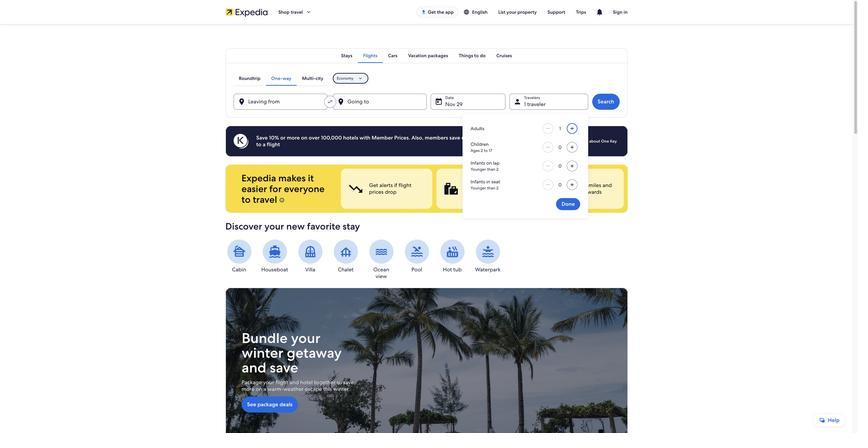 Task type: locate. For each thing, give the bounding box(es) containing it.
more inside save 10% or more on over 100,000 hotels with member prices. also, members save up to 30% when you add a hotel to a flight
[[287, 134, 300, 141]]

in inside sign in dropdown button
[[624, 9, 628, 15]]

bundle inside the bundle flight + hotel to save
[[465, 182, 482, 189]]

learn
[[578, 139, 588, 144]]

0 horizontal spatial on
[[256, 386, 262, 393]]

travel left trailing image
[[291, 9, 303, 15]]

2 vertical spatial and
[[289, 380, 299, 387]]

over
[[309, 134, 320, 141]]

+
[[497, 182, 501, 189]]

when
[[488, 134, 502, 141]]

1 horizontal spatial one
[[601, 139, 609, 144]]

infants inside infants in seat younger than 2
[[471, 179, 485, 185]]

0 horizontal spatial one
[[560, 189, 571, 196]]

2 younger from the top
[[471, 186, 486, 191]]

english button
[[458, 6, 493, 18]]

2
[[481, 148, 483, 154], [496, 167, 499, 172], [496, 186, 499, 191]]

one-way link
[[266, 71, 297, 86]]

a left 10%
[[263, 141, 266, 148]]

one inside earn airline miles and one key rewards
[[560, 189, 571, 196]]

0 horizontal spatial in
[[486, 179, 490, 185]]

1 horizontal spatial hotel
[[502, 182, 514, 189]]

1 vertical spatial travel
[[253, 194, 277, 206]]

to inside bundle your winter getaway and save package your flight and hotel together to save more on a warm-weather escape this winter.
[[337, 380, 342, 387]]

key right about
[[610, 139, 617, 144]]

to down expedia
[[242, 194, 251, 206]]

cruises link
[[491, 48, 517, 63]]

on inside save 10% or more on over 100,000 hotels with member prices. also, members save up to 30% when you add a hotel to a flight
[[301, 134, 308, 141]]

get inside get the app link
[[428, 9, 436, 15]]

key
[[610, 139, 617, 144], [572, 189, 581, 196]]

bundle inside bundle your winter getaway and save package your flight and hotel together to save more on a warm-weather escape this winter.
[[242, 330, 288, 348]]

0 vertical spatial hotel
[[529, 134, 541, 141]]

easier
[[242, 183, 267, 195]]

2 out of 3 element
[[436, 169, 528, 209]]

villa
[[305, 267, 315, 274]]

1 vertical spatial bundle
[[242, 330, 288, 348]]

a
[[525, 134, 527, 141], [263, 141, 266, 148], [263, 386, 266, 393]]

package
[[242, 380, 262, 387]]

0 vertical spatial infants
[[471, 160, 485, 166]]

flight
[[267, 141, 280, 148], [399, 182, 411, 189], [483, 182, 496, 189], [275, 380, 288, 387]]

2 inside 'infants on lap younger than 2'
[[496, 167, 499, 172]]

2 than from the top
[[487, 186, 495, 191]]

1 vertical spatial get
[[369, 182, 378, 189]]

list your property link
[[493, 6, 542, 18]]

0 vertical spatial and
[[602, 182, 612, 189]]

vacation
[[408, 53, 427, 59]]

0 vertical spatial younger
[[471, 167, 486, 172]]

infants down "ages"
[[471, 160, 485, 166]]

1 vertical spatial on
[[486, 160, 492, 166]]

1 vertical spatial 2
[[496, 167, 499, 172]]

small image
[[463, 9, 470, 15]]

travel inside expedia makes it easier for everyone to travel
[[253, 194, 277, 206]]

than inside infants in seat younger than 2
[[487, 186, 495, 191]]

on inside bundle your winter getaway and save package your flight and hotel together to save more on a warm-weather escape this winter.
[[256, 386, 262, 393]]

on
[[301, 134, 308, 141], [486, 160, 492, 166], [256, 386, 262, 393]]

2 inside children ages 2 to 17
[[481, 148, 483, 154]]

expedia makes it easier for everyone to travel
[[242, 172, 325, 206]]

shop
[[278, 9, 290, 15]]

2 vertical spatial 2
[[496, 186, 499, 191]]

hotel right +
[[502, 182, 514, 189]]

2 right "ages"
[[481, 148, 483, 154]]

0 horizontal spatial and
[[242, 359, 266, 378]]

nov
[[445, 101, 455, 108]]

0 vertical spatial in
[[624, 9, 628, 15]]

save
[[449, 134, 460, 141], [465, 189, 475, 196], [270, 359, 298, 378], [343, 380, 354, 387]]

bundle
[[465, 182, 482, 189], [242, 330, 288, 348]]

travel inside shop travel dropdown button
[[291, 9, 303, 15]]

to left 17 in the right top of the page
[[484, 148, 488, 154]]

and right miles
[[602, 182, 612, 189]]

0 vertical spatial more
[[287, 134, 300, 141]]

search button
[[592, 94, 620, 110]]

0 vertical spatial get
[[428, 9, 436, 15]]

tab list
[[225, 48, 628, 63], [234, 71, 329, 86]]

key inside earn airline miles and one key rewards
[[572, 189, 581, 196]]

in right sign
[[624, 9, 628, 15]]

get left alerts
[[369, 182, 378, 189]]

save 10% or more on over 100,000 hotels with member prices. also, members save up to 30% when you add a hotel to a flight
[[256, 134, 541, 148]]

2 horizontal spatial hotel
[[529, 134, 541, 141]]

1 infants from the top
[[471, 160, 485, 166]]

save inside the bundle flight + hotel to save
[[465, 189, 475, 196]]

in inside infants in seat younger than 2
[[486, 179, 490, 185]]

save left +
[[465, 189, 475, 196]]

packages
[[428, 53, 448, 59]]

to right +
[[516, 182, 521, 189]]

1 vertical spatial and
[[242, 359, 266, 378]]

1 traveler button
[[509, 94, 588, 110]]

hot tub button
[[439, 240, 466, 274]]

waterpark
[[475, 267, 501, 274]]

1 vertical spatial infants
[[471, 179, 485, 185]]

traveler
[[527, 101, 546, 108]]

decrease the number of adults image
[[544, 126, 552, 131]]

rewards
[[582, 189, 602, 196]]

to inside expedia makes it easier for everyone to travel
[[242, 194, 251, 206]]

than down seat
[[487, 186, 495, 191]]

one down increase the number of infants in seat icon
[[560, 189, 571, 196]]

younger for infants in seat
[[471, 186, 486, 191]]

2 horizontal spatial and
[[602, 182, 612, 189]]

2 infants from the top
[[471, 179, 485, 185]]

on left over
[[301, 134, 308, 141]]

0 vertical spatial bundle
[[465, 182, 482, 189]]

way
[[283, 75, 291, 81]]

also,
[[412, 134, 424, 141]]

save right the this
[[343, 380, 354, 387]]

to right the this
[[337, 380, 342, 387]]

on left lap
[[486, 160, 492, 166]]

one right about
[[601, 139, 609, 144]]

stay
[[343, 221, 360, 233]]

you
[[503, 134, 512, 141]]

bundle for your
[[242, 330, 288, 348]]

list
[[498, 9, 506, 15]]

1 horizontal spatial bundle
[[465, 182, 482, 189]]

infants inside 'infants on lap younger than 2'
[[471, 160, 485, 166]]

infants down 'infants on lap younger than 2'
[[471, 179, 485, 185]]

1 younger from the top
[[471, 167, 486, 172]]

younger inside infants in seat younger than 2
[[471, 186, 486, 191]]

in left seat
[[486, 179, 490, 185]]

bundle flight + hotel to save
[[465, 182, 521, 196]]

to
[[474, 53, 479, 59], [469, 134, 475, 141], [256, 141, 261, 148], [484, 148, 488, 154], [516, 182, 521, 189], [242, 194, 251, 206], [337, 380, 342, 387]]

1 horizontal spatial in
[[624, 9, 628, 15]]

younger inside 'infants on lap younger than 2'
[[471, 167, 486, 172]]

more right or
[[287, 134, 300, 141]]

0 vertical spatial tab list
[[225, 48, 628, 63]]

more up the see
[[242, 386, 254, 393]]

for
[[269, 183, 282, 195]]

1 than from the top
[[487, 167, 495, 172]]

0 vertical spatial one
[[601, 139, 609, 144]]

hotel right add
[[529, 134, 541, 141]]

and inside earn airline miles and one key rewards
[[602, 182, 612, 189]]

get the app link
[[417, 7, 458, 17]]

younger
[[471, 167, 486, 172], [471, 186, 486, 191]]

prices
[[369, 189, 383, 196]]

key down increase the number of infants in seat icon
[[572, 189, 581, 196]]

infants in seat younger than 2
[[471, 179, 500, 191]]

hotel inside save 10% or more on over 100,000 hotels with member prices. also, members save up to 30% when you add a hotel to a flight
[[529, 134, 541, 141]]

0 horizontal spatial hotel
[[300, 380, 313, 387]]

younger left +
[[471, 186, 486, 191]]

get inside get alerts if flight prices drop
[[369, 182, 378, 189]]

a right add
[[525, 134, 527, 141]]

trips
[[576, 9, 586, 15]]

1 vertical spatial tab list
[[234, 71, 329, 86]]

1 vertical spatial key
[[572, 189, 581, 196]]

stays link
[[336, 48, 358, 63]]

support link
[[542, 6, 571, 18]]

2 inside infants in seat younger than 2
[[496, 186, 499, 191]]

flight left +
[[483, 182, 496, 189]]

0 horizontal spatial key
[[572, 189, 581, 196]]

0 vertical spatial on
[[301, 134, 308, 141]]

travel sale activities deals image
[[225, 288, 628, 434]]

1 horizontal spatial on
[[301, 134, 308, 141]]

2 down lap
[[496, 167, 499, 172]]

chalet
[[338, 267, 354, 274]]

2 vertical spatial hotel
[[300, 380, 313, 387]]

0 horizontal spatial get
[[369, 182, 378, 189]]

flight inside bundle your winter getaway and save package your flight and hotel together to save more on a warm-weather escape this winter.
[[275, 380, 288, 387]]

app
[[445, 9, 454, 15]]

get the app
[[428, 9, 454, 15]]

0 vertical spatial 2
[[481, 148, 483, 154]]

0 horizontal spatial travel
[[253, 194, 277, 206]]

1 horizontal spatial more
[[287, 134, 300, 141]]

learn about one key
[[578, 139, 617, 144]]

communication center icon image
[[596, 8, 604, 16]]

sign
[[613, 9, 623, 15]]

a left the warm-
[[263, 386, 266, 393]]

flight up deals
[[275, 380, 288, 387]]

2 horizontal spatial on
[[486, 160, 492, 166]]

1 vertical spatial than
[[487, 186, 495, 191]]

2 down seat
[[496, 186, 499, 191]]

members
[[425, 134, 448, 141]]

your for bundle
[[291, 330, 320, 348]]

0 vertical spatial travel
[[291, 9, 303, 15]]

1 vertical spatial in
[[486, 179, 490, 185]]

tab list containing roundtrip
[[234, 71, 329, 86]]

a inside bundle your winter getaway and save package your flight and hotel together to save more on a warm-weather escape this winter.
[[263, 386, 266, 393]]

houseboat button
[[261, 240, 288, 274]]

on left the warm-
[[256, 386, 262, 393]]

1 horizontal spatial key
[[610, 139, 617, 144]]

flights
[[363, 53, 378, 59]]

see package deals link
[[242, 397, 298, 413]]

than inside 'infants on lap younger than 2'
[[487, 167, 495, 172]]

1 vertical spatial more
[[242, 386, 254, 393]]

get
[[428, 9, 436, 15], [369, 182, 378, 189]]

together
[[314, 380, 335, 387]]

1 vertical spatial hotel
[[502, 182, 514, 189]]

lap
[[493, 160, 500, 166]]

package
[[257, 402, 278, 409]]

or
[[280, 134, 286, 141]]

discover your new favorite stay
[[225, 221, 360, 233]]

1 out of 3 element
[[341, 169, 432, 209]]

1 vertical spatial younger
[[471, 186, 486, 191]]

xsmall image
[[279, 198, 285, 203]]

1 horizontal spatial travel
[[291, 9, 303, 15]]

earn
[[560, 182, 571, 189]]

and up package
[[242, 359, 266, 378]]

younger up infants in seat younger than 2
[[471, 167, 486, 172]]

flight left or
[[267, 141, 280, 148]]

10%
[[269, 134, 279, 141]]

30%
[[476, 134, 487, 141]]

2 vertical spatial on
[[256, 386, 262, 393]]

cars
[[388, 53, 398, 59]]

0 horizontal spatial more
[[242, 386, 254, 393]]

alerts
[[379, 182, 393, 189]]

shop travel
[[278, 9, 303, 15]]

hotel left together
[[300, 380, 313, 387]]

and right the warm-
[[289, 380, 299, 387]]

flight right the if
[[399, 182, 411, 189]]

cabin
[[232, 267, 246, 274]]

decrease the number of infants on lap image
[[544, 164, 552, 169]]

infants for infants on lap
[[471, 160, 485, 166]]

1 vertical spatial one
[[560, 189, 571, 196]]

your for list
[[507, 9, 516, 15]]

0 horizontal spatial bundle
[[242, 330, 288, 348]]

get right download the app button "icon"
[[428, 9, 436, 15]]

1 horizontal spatial get
[[428, 9, 436, 15]]

bundle your winter getaway and save package your flight and hotel together to save more on a warm-weather escape this winter.
[[242, 330, 354, 393]]

swap origin and destination values image
[[327, 99, 333, 105]]

than down lap
[[487, 167, 495, 172]]

2 for on
[[496, 167, 499, 172]]

travel left xsmall icon at the top
[[253, 194, 277, 206]]

save left up
[[449, 134, 460, 141]]

winter.
[[333, 386, 350, 393]]

0 vertical spatial than
[[487, 167, 495, 172]]



Task type: describe. For each thing, give the bounding box(es) containing it.
one-
[[271, 75, 283, 81]]

see package deals
[[247, 402, 292, 409]]

add
[[514, 134, 523, 141]]

to inside the bundle flight + hotel to save
[[516, 182, 521, 189]]

discover
[[225, 221, 262, 233]]

earn airline miles and one key rewards
[[560, 182, 612, 196]]

escape
[[305, 386, 322, 393]]

0 vertical spatial key
[[610, 139, 617, 144]]

things to do link
[[454, 48, 491, 63]]

to left 'do'
[[474, 53, 479, 59]]

property
[[518, 9, 537, 15]]

favorite
[[307, 221, 340, 233]]

this
[[323, 386, 332, 393]]

deals
[[279, 402, 292, 409]]

get for get alerts if flight prices drop
[[369, 182, 378, 189]]

more inside bundle your winter getaway and save package your flight and hotel together to save more on a warm-weather escape this winter.
[[242, 386, 254, 393]]

than for on
[[487, 167, 495, 172]]

hot
[[443, 267, 452, 274]]

makes
[[278, 172, 306, 184]]

increase the number of infants in seat image
[[568, 182, 576, 188]]

tab list containing stays
[[225, 48, 628, 63]]

pool button
[[403, 240, 431, 274]]

hotels
[[343, 134, 358, 141]]

warm-
[[267, 386, 283, 393]]

flight inside save 10% or more on over 100,000 hotels with member prices. also, members save up to 30% when you add a hotel to a flight
[[267, 141, 280, 148]]

waterpark button
[[474, 240, 502, 274]]

weather
[[283, 386, 303, 393]]

infants on lap younger than 2
[[471, 160, 500, 172]]

1
[[524, 101, 526, 108]]

get alerts if flight prices drop
[[369, 182, 411, 196]]

flights link
[[358, 48, 383, 63]]

save
[[256, 134, 268, 141]]

chalet button
[[332, 240, 360, 274]]

in for sign
[[624, 9, 628, 15]]

bundle for flight
[[465, 182, 482, 189]]

tub
[[453, 267, 462, 274]]

3 out of 3 element
[[532, 169, 624, 209]]

sign in
[[613, 9, 628, 15]]

cabin button
[[225, 240, 253, 274]]

your for discover
[[265, 221, 284, 233]]

save up the warm-
[[270, 359, 298, 378]]

sign in button
[[608, 4, 633, 20]]

member
[[372, 134, 393, 141]]

increase the number of children image
[[568, 145, 576, 150]]

2 for in
[[496, 186, 499, 191]]

get for get the app
[[428, 9, 436, 15]]

city
[[316, 75, 323, 81]]

save inside save 10% or more on over 100,000 hotels with member prices. also, members save up to 30% when you add a hotel to a flight
[[449, 134, 460, 141]]

economy button
[[333, 73, 368, 84]]

roundtrip
[[239, 75, 261, 81]]

expedia logo image
[[225, 7, 268, 17]]

hotel inside bundle your winter getaway and save package your flight and hotel together to save more on a warm-weather escape this winter.
[[300, 380, 313, 387]]

bundle your winter getaway and save main content
[[0, 24, 853, 434]]

infants for infants in seat
[[471, 179, 485, 185]]

vacation packages link
[[403, 48, 454, 63]]

multi-city
[[302, 75, 323, 81]]

100,000
[[321, 134, 342, 141]]

in for infants
[[486, 179, 490, 185]]

29
[[457, 101, 463, 108]]

increase the number of infants on lap image
[[568, 164, 576, 169]]

ages
[[471, 148, 480, 154]]

drop
[[385, 189, 397, 196]]

it
[[308, 172, 314, 184]]

download the app button image
[[421, 9, 427, 15]]

trailing image
[[306, 9, 312, 15]]

to right up
[[469, 134, 475, 141]]

if
[[394, 182, 397, 189]]

1 horizontal spatial and
[[289, 380, 299, 387]]

roundtrip link
[[234, 71, 266, 86]]

airline
[[572, 182, 587, 189]]

decrease the number of infants in seat image
[[544, 182, 552, 188]]

than for in
[[487, 186, 495, 191]]

ocean view
[[373, 267, 389, 280]]

things to do
[[459, 53, 486, 59]]

view
[[376, 273, 387, 280]]

to inside children ages 2 to 17
[[484, 148, 488, 154]]

1 traveler
[[524, 101, 546, 108]]

getaway
[[287, 344, 342, 363]]

17
[[489, 148, 492, 154]]

with
[[360, 134, 370, 141]]

children ages 2 to 17
[[471, 141, 492, 154]]

about
[[589, 139, 600, 144]]

increase the number of adults image
[[568, 126, 576, 131]]

cruises
[[496, 53, 512, 59]]

expedia
[[242, 172, 276, 184]]

hotel inside the bundle flight + hotel to save
[[502, 182, 514, 189]]

new
[[286, 221, 305, 233]]

see
[[247, 402, 256, 409]]

on inside 'infants on lap younger than 2'
[[486, 160, 492, 166]]

younger for infants on lap
[[471, 167, 486, 172]]

adults
[[471, 126, 484, 132]]

houseboat
[[261, 267, 288, 274]]

ocean
[[373, 267, 389, 274]]

nov 29 button
[[431, 94, 505, 110]]

economy
[[337, 76, 354, 81]]

stays
[[341, 53, 352, 59]]

to left 10%
[[256, 141, 261, 148]]

shop travel button
[[273, 4, 317, 20]]

flight inside the bundle flight + hotel to save
[[483, 182, 496, 189]]

trips link
[[571, 6, 592, 18]]

done button
[[556, 198, 580, 211]]

search
[[598, 98, 614, 105]]

flight inside get alerts if flight prices drop
[[399, 182, 411, 189]]

the
[[437, 9, 444, 15]]

decrease the number of children image
[[544, 145, 552, 150]]

up
[[462, 134, 468, 141]]

winter
[[242, 344, 283, 363]]

done
[[562, 201, 575, 208]]

list your property
[[498, 9, 537, 15]]



Task type: vqa. For each thing, say whether or not it's contained in the screenshot.


